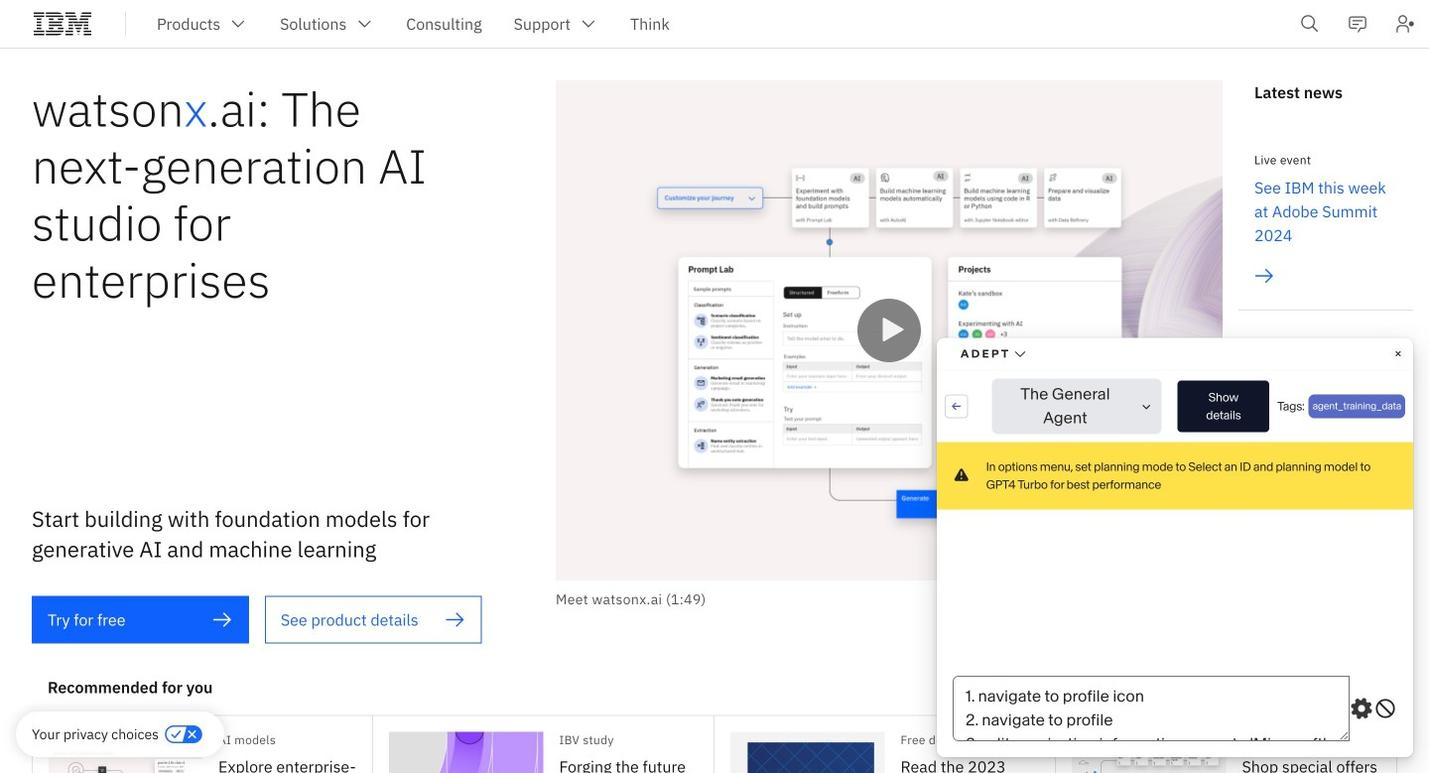 Task type: describe. For each thing, give the bounding box(es) containing it.
let's talk element
[[1305, 723, 1370, 745]]



Task type: locate. For each thing, give the bounding box(es) containing it.
your privacy choices element
[[32, 723, 159, 745]]



